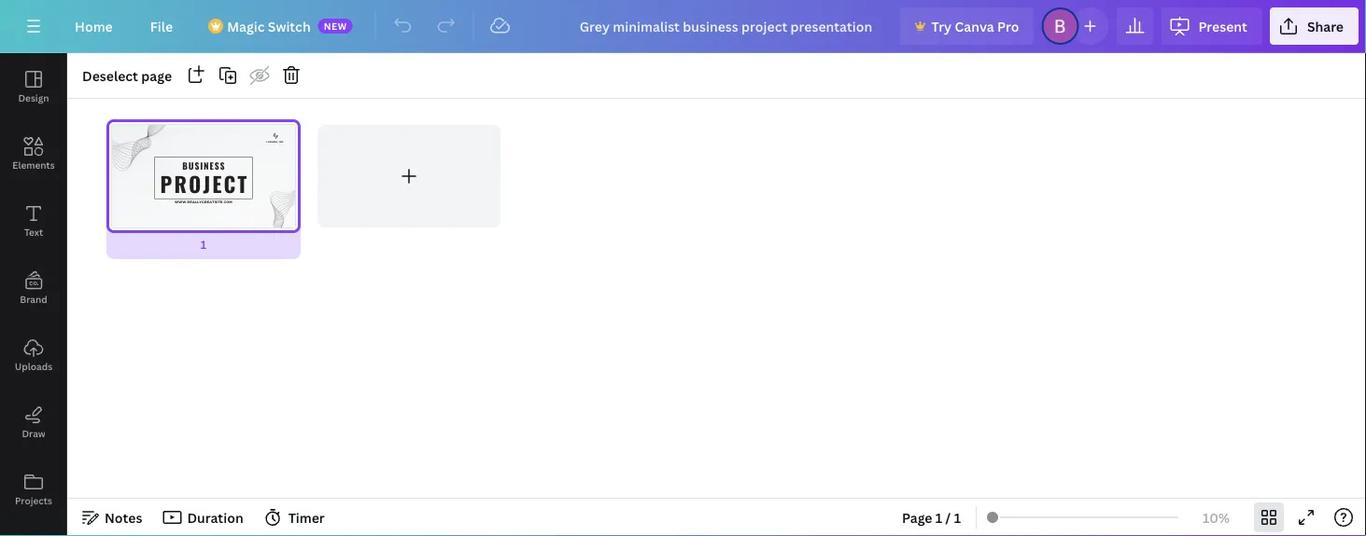 Task type: vqa. For each thing, say whether or not it's contained in the screenshot.
Try
yes



Task type: describe. For each thing, give the bounding box(es) containing it.
brand button
[[0, 255, 67, 322]]

brand
[[20, 293, 47, 306]]

duration button
[[157, 503, 251, 533]]

pro
[[997, 17, 1019, 35]]

share
[[1307, 17, 1344, 35]]

10%
[[1203, 509, 1230, 527]]

project
[[160, 168, 249, 199]]

elements button
[[0, 120, 67, 188]]

share button
[[1270, 7, 1359, 45]]

projects button
[[0, 457, 67, 524]]

elements
[[12, 159, 55, 171]]

larana, inc.
[[267, 141, 284, 143]]

timer
[[288, 509, 325, 527]]

switch
[[268, 17, 311, 35]]

side panel tab list
[[0, 53, 67, 537]]

10% button
[[1186, 503, 1247, 533]]

uploads button
[[0, 322, 67, 389]]

/
[[946, 509, 951, 527]]

canva
[[955, 17, 994, 35]]

try
[[932, 17, 952, 35]]

larana,
[[267, 141, 278, 143]]

design
[[18, 92, 49, 104]]

notes
[[105, 509, 142, 527]]



Task type: locate. For each thing, give the bounding box(es) containing it.
present
[[1198, 17, 1247, 35]]

magic switch
[[227, 17, 311, 35]]

projects
[[15, 495, 52, 508]]

text
[[24, 226, 43, 239]]

draw button
[[0, 389, 67, 457]]

deselect page
[[82, 67, 172, 85]]

page 1 / 1
[[902, 509, 961, 527]]

www.reallygreatsite.com
[[175, 200, 232, 204]]

duration
[[187, 509, 243, 527]]

text button
[[0, 188, 67, 255]]

2 horizontal spatial 1
[[954, 509, 961, 527]]

notes button
[[75, 503, 150, 533]]

0 horizontal spatial 1
[[201, 237, 206, 253]]

design button
[[0, 53, 67, 120]]

deselect page button
[[75, 61, 179, 91]]

1 right /
[[954, 509, 961, 527]]

draw
[[22, 428, 45, 440]]

file
[[150, 17, 173, 35]]

home
[[75, 17, 113, 35]]

file button
[[135, 7, 188, 45]]

page
[[141, 67, 172, 85]]

apps image
[[0, 524, 67, 537]]

main menu bar
[[0, 0, 1366, 53]]

1 horizontal spatial 1
[[936, 509, 942, 527]]

1 down www.reallygreatsite.com
[[201, 237, 206, 253]]

magic
[[227, 17, 265, 35]]

present button
[[1161, 7, 1262, 45]]

inc.
[[279, 141, 284, 143]]

deselect
[[82, 67, 138, 85]]

try canva pro button
[[900, 7, 1034, 45]]

new
[[324, 20, 347, 32]]

1 left /
[[936, 509, 942, 527]]

try canva pro
[[932, 17, 1019, 35]]

timer button
[[258, 503, 332, 533]]

business
[[182, 159, 226, 173]]

home link
[[60, 7, 128, 45]]

Design title text field
[[565, 7, 892, 45]]

1
[[201, 237, 206, 253], [936, 509, 942, 527], [954, 509, 961, 527]]

page
[[902, 509, 932, 527]]

uploads
[[15, 360, 52, 373]]



